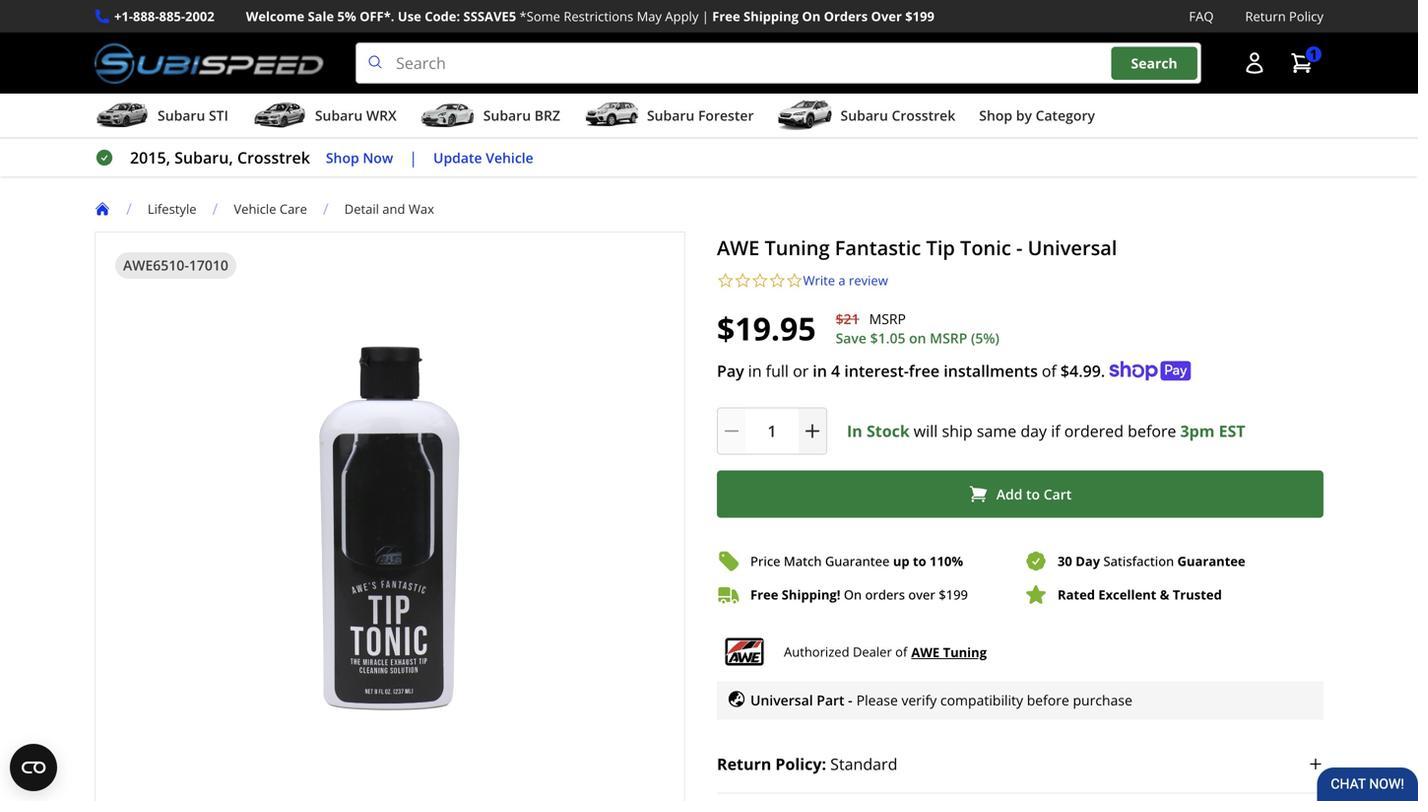 Task type: describe. For each thing, give the bounding box(es) containing it.
1
[[1311, 45, 1318, 63]]

orders
[[824, 7, 868, 25]]

purchase
[[1074, 691, 1133, 710]]

apply
[[666, 7, 699, 25]]

2 empty star image from the left
[[769, 272, 786, 289]]

subispeed logo image
[[95, 42, 324, 84]]

part
[[817, 691, 845, 710]]

subaru for subaru forester
[[647, 106, 695, 125]]

policy:
[[776, 753, 827, 774]]

cart
[[1044, 485, 1072, 503]]

welcome sale 5% off*. use code: sssave5 *some restrictions may apply | free shipping on orders over $199
[[246, 7, 935, 25]]

tonic
[[961, 234, 1012, 261]]

detail
[[345, 200, 379, 218]]

by
[[1017, 106, 1033, 125]]

lifestyle link down 2015,
[[148, 200, 197, 218]]

return for return policy
[[1246, 7, 1287, 25]]

free shipping! on orders over $199
[[751, 586, 969, 604]]

button image
[[1244, 51, 1267, 75]]

and
[[383, 200, 405, 218]]

add to cart
[[997, 485, 1072, 503]]

open widget image
[[10, 744, 57, 791]]

shop for shop now
[[326, 148, 359, 167]]

1 empty star image from the left
[[717, 272, 735, 289]]

(5%)
[[972, 329, 1000, 347]]

0 horizontal spatial |
[[409, 147, 418, 168]]

shop now link
[[326, 147, 393, 169]]

tuning inside authorized dealer of awe tuning
[[944, 643, 987, 661]]

subaru wrx button
[[252, 98, 397, 137]]

ship
[[942, 420, 973, 442]]

.
[[1102, 360, 1106, 381]]

2 guarantee from the left
[[1178, 552, 1246, 570]]

1 button
[[1281, 43, 1324, 83]]

day
[[1021, 420, 1048, 442]]

1 vertical spatial -
[[849, 691, 853, 710]]

now
[[363, 148, 393, 167]]

authorized dealer of awe tuning
[[784, 643, 987, 661]]

to inside button
[[1027, 485, 1041, 503]]

match
[[784, 552, 822, 570]]

0 vertical spatial tuning
[[765, 234, 830, 261]]

shop by category button
[[980, 98, 1096, 137]]

please
[[857, 691, 899, 710]]

crosstrek inside dropdown button
[[892, 106, 956, 125]]

write a review link
[[804, 272, 889, 289]]

110%
[[930, 552, 964, 570]]

increment image
[[803, 421, 823, 441]]

excellent
[[1099, 586, 1157, 604]]

/ for vehicle care
[[212, 198, 218, 219]]

rated
[[1058, 586, 1096, 604]]

installments
[[944, 360, 1038, 381]]

faq
[[1190, 7, 1214, 25]]

shipping!
[[782, 586, 841, 604]]

category
[[1036, 106, 1096, 125]]

0 horizontal spatial universal
[[751, 691, 814, 710]]

subaru for subaru sti
[[158, 106, 205, 125]]

$1.05
[[871, 329, 906, 347]]

of inside authorized dealer of awe tuning
[[896, 643, 908, 661]]

0 vertical spatial before
[[1128, 420, 1177, 442]]

in
[[847, 420, 863, 442]]

ordered
[[1065, 420, 1124, 442]]

2 empty star image from the left
[[735, 272, 752, 289]]

subaru brz
[[484, 106, 561, 125]]

a subaru wrx thumbnail image image
[[252, 101, 307, 130]]

$19.95
[[717, 307, 817, 350]]

subaru sti
[[158, 106, 228, 125]]

1 vertical spatial on
[[844, 586, 862, 604]]

rated excellent & trusted
[[1058, 586, 1223, 604]]

authorized
[[784, 643, 850, 661]]

subaru forester button
[[584, 98, 754, 137]]

update
[[434, 148, 482, 167]]

vehicle care
[[234, 200, 307, 218]]

sssave5
[[464, 7, 516, 25]]

standard
[[831, 753, 898, 774]]

return for return policy: standard
[[717, 753, 772, 774]]

+1-888-885-2002 link
[[114, 6, 215, 27]]

same
[[977, 420, 1017, 442]]

verify
[[902, 691, 937, 710]]

lifestyle
[[148, 200, 197, 218]]

will
[[914, 420, 938, 442]]

write a review
[[804, 272, 889, 289]]

30
[[1058, 552, 1073, 570]]

off*.
[[360, 7, 395, 25]]

home image
[[95, 201, 110, 217]]

1 empty star image from the left
[[752, 272, 769, 289]]

day
[[1076, 552, 1101, 570]]

stock
[[867, 420, 910, 442]]

search
[[1132, 54, 1178, 72]]

5%
[[338, 7, 356, 25]]

a subaru brz thumbnail image image
[[421, 101, 476, 130]]

on
[[910, 329, 927, 347]]

subaru for subaru brz
[[484, 106, 531, 125]]

use
[[398, 7, 422, 25]]

3 empty star image from the left
[[786, 272, 804, 289]]

+1-888-885-2002
[[114, 7, 215, 25]]

free
[[909, 360, 940, 381]]

0 horizontal spatial awe
[[717, 234, 760, 261]]

full
[[766, 360, 789, 381]]

$21 msrp save $1.05 on msrp (5%)
[[836, 310, 1000, 347]]

subaru forester
[[647, 106, 754, 125]]

1 vertical spatial to
[[913, 552, 927, 570]]

888-
[[133, 7, 159, 25]]

subaru crosstrek button
[[778, 98, 956, 137]]

subaru crosstrek
[[841, 106, 956, 125]]

subaru,
[[175, 147, 233, 168]]

tip
[[927, 234, 956, 261]]

trusted
[[1173, 586, 1223, 604]]

1 horizontal spatial -
[[1017, 234, 1023, 261]]

/ for lifestyle
[[126, 198, 132, 219]]

update vehicle
[[434, 148, 534, 167]]

2015,
[[130, 147, 170, 168]]

1 vertical spatial before
[[1027, 691, 1070, 710]]



Task type: vqa. For each thing, say whether or not it's contained in the screenshot.
the electrical
no



Task type: locate. For each thing, give the bounding box(es) containing it.
awe tuning image
[[717, 638, 773, 666]]

write
[[804, 272, 836, 289]]

None number field
[[717, 408, 828, 455]]

/ right care on the top left of the page
[[323, 198, 329, 219]]

of
[[1042, 360, 1057, 381], [896, 643, 908, 661]]

1 guarantee from the left
[[826, 552, 890, 570]]

0 horizontal spatial to
[[913, 552, 927, 570]]

sale
[[308, 7, 334, 25]]

$199 right the over
[[906, 7, 935, 25]]

| right apply
[[702, 7, 709, 25]]

empty star image left a
[[786, 272, 804, 289]]

msrp
[[870, 310, 907, 328], [930, 329, 968, 347]]

1 subaru from the left
[[158, 106, 205, 125]]

0 vertical spatial free
[[713, 7, 741, 25]]

2002
[[185, 7, 215, 25]]

awe6510-
[[123, 256, 189, 275]]

0 vertical spatial return
[[1246, 7, 1287, 25]]

1 vertical spatial free
[[751, 586, 779, 604]]

decrement image
[[722, 421, 742, 441]]

pay in full or in 4 interest-free installments of $4.99 .
[[717, 360, 1106, 381]]

- right part
[[849, 691, 853, 710]]

guarantee up free shipping! on orders over $199
[[826, 552, 890, 570]]

1 horizontal spatial /
[[212, 198, 218, 219]]

/ for detail and wax
[[323, 198, 329, 219]]

awe up verify
[[912, 643, 940, 661]]

1 horizontal spatial on
[[844, 586, 862, 604]]

0 horizontal spatial guarantee
[[826, 552, 890, 570]]

2 subaru from the left
[[315, 106, 363, 125]]

wrx
[[366, 106, 397, 125]]

vehicle
[[486, 148, 534, 167], [234, 200, 276, 218]]

3 subaru from the left
[[484, 106, 531, 125]]

guarantee up the trusted
[[1178, 552, 1246, 570]]

shop inside dropdown button
[[980, 106, 1013, 125]]

1 horizontal spatial universal
[[1028, 234, 1118, 261]]

| right now
[[409, 147, 418, 168]]

dealer
[[853, 643, 893, 661]]

in
[[749, 360, 762, 381], [813, 360, 828, 381]]

0 horizontal spatial -
[[849, 691, 853, 710]]

/
[[126, 198, 132, 219], [212, 198, 218, 219], [323, 198, 329, 219]]

1 vertical spatial of
[[896, 643, 908, 661]]

brz
[[535, 106, 561, 125]]

1 vertical spatial awe
[[912, 643, 940, 661]]

price match guarantee up to 110%
[[751, 552, 964, 570]]

4 subaru from the left
[[647, 106, 695, 125]]

- right tonic
[[1017, 234, 1023, 261]]

1 horizontal spatial before
[[1128, 420, 1177, 442]]

2015, subaru, crosstrek
[[130, 147, 310, 168]]

$199 right over
[[939, 586, 969, 604]]

1 vertical spatial crosstrek
[[237, 147, 310, 168]]

30 day satisfaction guarantee
[[1058, 552, 1246, 570]]

universal left part
[[751, 691, 814, 710]]

subaru left wrx
[[315, 106, 363, 125]]

tuning
[[765, 234, 830, 261], [944, 643, 987, 661]]

awe tuning link
[[912, 641, 987, 663]]

0 vertical spatial |
[[702, 7, 709, 25]]

detail and wax
[[345, 200, 434, 218]]

up
[[894, 552, 910, 570]]

a subaru crosstrek thumbnail image image
[[778, 101, 833, 130]]

0 horizontal spatial of
[[896, 643, 908, 661]]

guarantee
[[826, 552, 890, 570], [1178, 552, 1246, 570]]

msrp right on
[[930, 329, 968, 347]]

search button
[[1112, 47, 1198, 80]]

0 horizontal spatial /
[[126, 198, 132, 219]]

0 vertical spatial universal
[[1028, 234, 1118, 261]]

fantastic
[[835, 234, 922, 261]]

vehicle inside "button"
[[486, 148, 534, 167]]

restrictions
[[564, 7, 634, 25]]

of right dealer
[[896, 643, 908, 661]]

1 horizontal spatial crosstrek
[[892, 106, 956, 125]]

code:
[[425, 7, 460, 25]]

*some
[[520, 7, 561, 25]]

in left full
[[749, 360, 762, 381]]

0 horizontal spatial free
[[713, 7, 741, 25]]

subaru left forester
[[647, 106, 695, 125]]

awe
[[717, 234, 760, 261], [912, 643, 940, 661]]

welcome
[[246, 7, 305, 25]]

awe up $19.95
[[717, 234, 760, 261]]

subaru sti button
[[95, 98, 228, 137]]

1 horizontal spatial msrp
[[930, 329, 968, 347]]

0 vertical spatial on
[[802, 7, 821, 25]]

shop left by in the top of the page
[[980, 106, 1013, 125]]

1 horizontal spatial shop
[[980, 106, 1013, 125]]

/ right home icon
[[126, 198, 132, 219]]

1 horizontal spatial $199
[[939, 586, 969, 604]]

vehicle left care on the top left of the page
[[234, 200, 276, 218]]

0 horizontal spatial shop
[[326, 148, 359, 167]]

1 horizontal spatial in
[[813, 360, 828, 381]]

0 vertical spatial shop
[[980, 106, 1013, 125]]

add to cart button
[[717, 471, 1324, 518]]

compatibility
[[941, 691, 1024, 710]]

msrp up $1.05
[[870, 310, 907, 328]]

shop left now
[[326, 148, 359, 167]]

1 horizontal spatial to
[[1027, 485, 1041, 503]]

0 horizontal spatial msrp
[[870, 310, 907, 328]]

subaru wrx
[[315, 106, 397, 125]]

universal right tonic
[[1028, 234, 1118, 261]]

0 vertical spatial vehicle
[[486, 148, 534, 167]]

/ right lifestyle
[[212, 198, 218, 219]]

return policy: standard
[[717, 753, 898, 774]]

lifestyle link up awe6510-17010
[[148, 200, 212, 218]]

subaru inside dropdown button
[[647, 106, 695, 125]]

1 vertical spatial tuning
[[944, 643, 987, 661]]

$4.99
[[1061, 360, 1102, 381]]

1 horizontal spatial awe
[[912, 643, 940, 661]]

0 vertical spatial to
[[1027, 485, 1041, 503]]

5 subaru from the left
[[841, 106, 889, 125]]

of left the $4.99
[[1042, 360, 1057, 381]]

|
[[702, 7, 709, 25], [409, 147, 418, 168]]

0 vertical spatial crosstrek
[[892, 106, 956, 125]]

a subaru sti thumbnail image image
[[95, 101, 150, 130]]

shop for shop by category
[[980, 106, 1013, 125]]

1 horizontal spatial of
[[1042, 360, 1057, 381]]

0 vertical spatial awe
[[717, 234, 760, 261]]

0 horizontal spatial $199
[[906, 7, 935, 25]]

3pm
[[1181, 420, 1215, 442]]

free down price
[[751, 586, 779, 604]]

1 vertical spatial $199
[[939, 586, 969, 604]]

return left policy
[[1246, 7, 1287, 25]]

1 / from the left
[[126, 198, 132, 219]]

before
[[1128, 420, 1177, 442], [1027, 691, 1070, 710]]

price
[[751, 552, 781, 570]]

1 vertical spatial return
[[717, 753, 772, 774]]

before left purchase
[[1027, 691, 1070, 710]]

search input field
[[356, 42, 1202, 84]]

&
[[1160, 586, 1170, 604]]

1 horizontal spatial |
[[702, 7, 709, 25]]

a subaru forester thumbnail image image
[[584, 101, 639, 130]]

save
[[836, 329, 867, 347]]

over
[[872, 7, 902, 25]]

sti
[[209, 106, 228, 125]]

to
[[1027, 485, 1041, 503], [913, 552, 927, 570]]

1 horizontal spatial guarantee
[[1178, 552, 1246, 570]]

may
[[637, 7, 662, 25]]

0 vertical spatial $199
[[906, 7, 935, 25]]

in left 4
[[813, 360, 828, 381]]

crosstrek
[[892, 106, 956, 125], [237, 147, 310, 168]]

4
[[832, 360, 841, 381]]

free
[[713, 7, 741, 25], [751, 586, 779, 604]]

shop now
[[326, 148, 393, 167]]

3 / from the left
[[323, 198, 329, 219]]

interest-
[[845, 360, 909, 381]]

1 in from the left
[[749, 360, 762, 381]]

2 / from the left
[[212, 198, 218, 219]]

est
[[1220, 420, 1246, 442]]

subaru
[[158, 106, 205, 125], [315, 106, 363, 125], [484, 106, 531, 125], [647, 106, 695, 125], [841, 106, 889, 125]]

$199
[[906, 7, 935, 25], [939, 586, 969, 604]]

subaru left sti at the left top of page
[[158, 106, 205, 125]]

0 horizontal spatial on
[[802, 7, 821, 25]]

0 horizontal spatial tuning
[[765, 234, 830, 261]]

update vehicle button
[[434, 147, 534, 169]]

vehicle down subaru brz
[[486, 148, 534, 167]]

2 horizontal spatial /
[[323, 198, 329, 219]]

on
[[802, 7, 821, 25], [844, 586, 862, 604]]

free right apply
[[713, 7, 741, 25]]

subaru left brz
[[484, 106, 531, 125]]

0 horizontal spatial in
[[749, 360, 762, 381]]

1 horizontal spatial tuning
[[944, 643, 987, 661]]

awe inside authorized dealer of awe tuning
[[912, 643, 940, 661]]

+1-
[[114, 7, 133, 25]]

subaru for subaru crosstrek
[[841, 106, 889, 125]]

0 horizontal spatial return
[[717, 753, 772, 774]]

1 vertical spatial shop
[[326, 148, 359, 167]]

1 horizontal spatial vehicle
[[486, 148, 534, 167]]

1 horizontal spatial free
[[751, 586, 779, 604]]

0 horizontal spatial before
[[1027, 691, 1070, 710]]

over
[[909, 586, 936, 604]]

review
[[849, 272, 889, 289]]

0 vertical spatial of
[[1042, 360, 1057, 381]]

tuning up compatibility
[[944, 643, 987, 661]]

to right up
[[913, 552, 927, 570]]

return left policy:
[[717, 753, 772, 774]]

to right add
[[1027, 485, 1041, 503]]

1 vertical spatial vehicle
[[234, 200, 276, 218]]

empty star image
[[752, 272, 769, 289], [769, 272, 786, 289], [786, 272, 804, 289]]

0 vertical spatial -
[[1017, 234, 1023, 261]]

0 horizontal spatial vehicle
[[234, 200, 276, 218]]

empty star image left write
[[769, 272, 786, 289]]

wax
[[409, 200, 434, 218]]

universal
[[1028, 234, 1118, 261], [751, 691, 814, 710]]

empty star image
[[717, 272, 735, 289], [735, 272, 752, 289]]

empty star image up $19.95
[[752, 272, 769, 289]]

1 vertical spatial universal
[[751, 691, 814, 710]]

1 horizontal spatial return
[[1246, 7, 1287, 25]]

subaru for subaru wrx
[[315, 106, 363, 125]]

pay
[[717, 360, 745, 381]]

universal part - please verify compatibility before purchase
[[751, 691, 1133, 710]]

1 vertical spatial |
[[409, 147, 418, 168]]

care
[[280, 200, 307, 218]]

2 in from the left
[[813, 360, 828, 381]]

add
[[997, 485, 1023, 503]]

before left "3pm"
[[1128, 420, 1177, 442]]

tuning up write
[[765, 234, 830, 261]]

subaru right a subaru crosstrek thumbnail image
[[841, 106, 889, 125]]

shop pay image
[[1110, 361, 1192, 381]]

0 horizontal spatial crosstrek
[[237, 147, 310, 168]]

policy
[[1290, 7, 1324, 25]]



